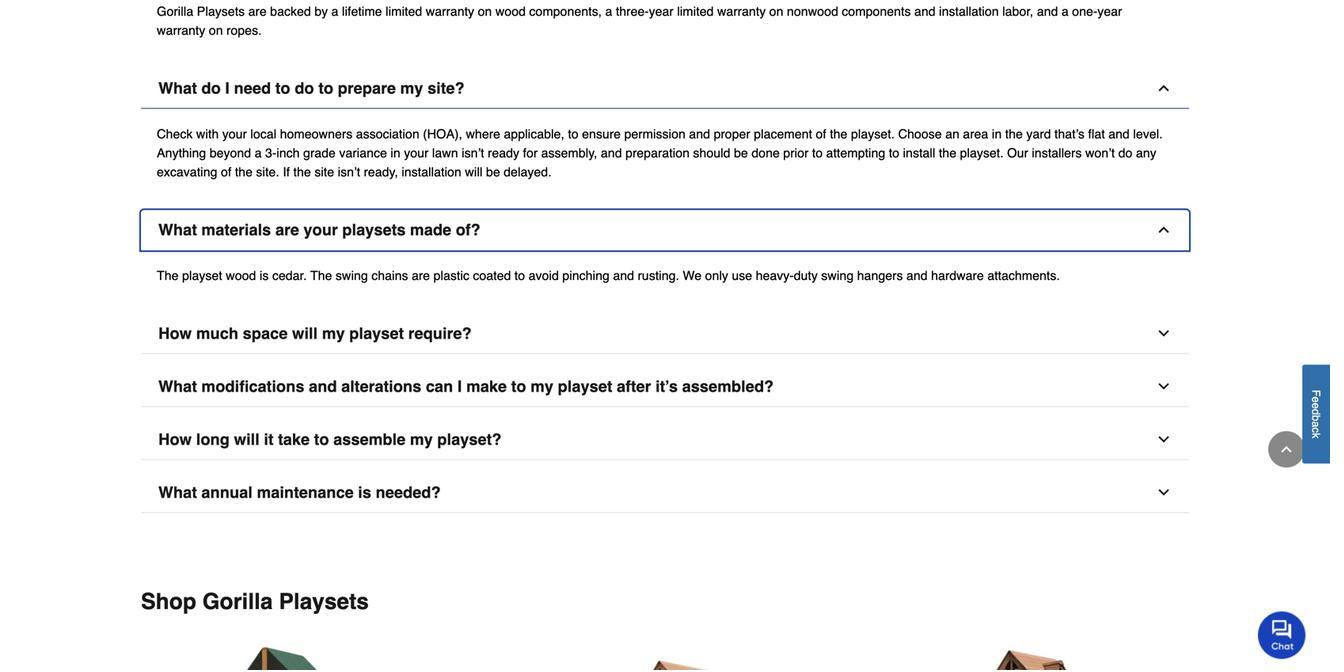 Task type: locate. For each thing, give the bounding box(es) containing it.
playset
[[182, 268, 222, 283], [349, 325, 404, 343], [558, 378, 612, 396]]

wood left components,
[[495, 4, 526, 19]]

after
[[617, 378, 651, 396]]

installers
[[1032, 146, 1082, 160]]

1 vertical spatial gorilla
[[202, 589, 273, 615]]

2 how from the top
[[158, 431, 192, 449]]

my right space
[[322, 325, 345, 343]]

1 vertical spatial playset
[[349, 325, 404, 343]]

my right "make"
[[531, 378, 553, 396]]

assembled?
[[682, 378, 774, 396]]

1 vertical spatial how
[[158, 431, 192, 449]]

do
[[201, 79, 221, 97], [295, 79, 314, 97], [1118, 146, 1132, 160]]

what for what materials are your playsets made of?
[[158, 221, 197, 239]]

isn't
[[462, 146, 484, 160], [338, 165, 360, 179]]

2 vertical spatial playset
[[558, 378, 612, 396]]

ready,
[[364, 165, 398, 179]]

children playing on the gorilla playsets captain's fort deluxe. image
[[856, 640, 1186, 671]]

check
[[157, 127, 193, 141]]

1 horizontal spatial installation
[[939, 4, 999, 19]]

2 vertical spatial your
[[304, 221, 338, 239]]

1 vertical spatial isn't
[[338, 165, 360, 179]]

and right labor,
[[1037, 4, 1058, 19]]

and right components at the right of page
[[914, 4, 935, 19]]

1 horizontal spatial wood
[[495, 4, 526, 19]]

will right space
[[292, 325, 318, 343]]

1 horizontal spatial playset.
[[960, 146, 1004, 160]]

0 vertical spatial are
[[248, 4, 267, 19]]

1 what from the top
[[158, 79, 197, 97]]

assemble
[[333, 431, 406, 449]]

how left much
[[158, 325, 192, 343]]

0 horizontal spatial wood
[[226, 268, 256, 283]]

2 vertical spatial chevron up image
[[1279, 442, 1294, 458]]

installation down lawn
[[402, 165, 461, 179]]

limited right lifetime
[[386, 4, 422, 19]]

2 vertical spatial will
[[234, 431, 259, 449]]

isn't down variance
[[338, 165, 360, 179]]

ready
[[488, 146, 519, 160]]

f
[[1310, 390, 1323, 397]]

2 swing from the left
[[821, 268, 854, 283]]

done
[[752, 146, 780, 160]]

playset inside button
[[349, 325, 404, 343]]

the
[[157, 268, 179, 283]]

1 vertical spatial of
[[221, 165, 231, 179]]

shop gorilla playsets
[[141, 589, 369, 615]]

what up check at the top of page
[[158, 79, 197, 97]]

playset left "after"
[[558, 378, 612, 396]]

take
[[278, 431, 310, 449]]

attachments.
[[987, 268, 1060, 283]]

your inside button
[[304, 221, 338, 239]]

to left avoid
[[514, 268, 525, 283]]

to inside what modifications and alterations can i make to my playset after it's assembled? button
[[511, 378, 526, 396]]

0 horizontal spatial i
[[225, 79, 230, 97]]

2 year from the left
[[1097, 4, 1122, 19]]

are up ropes.
[[248, 4, 267, 19]]

0 horizontal spatial limited
[[386, 4, 422, 19]]

playset right the at top left
[[182, 268, 222, 283]]

1 vertical spatial wood
[[226, 268, 256, 283]]

0 horizontal spatial do
[[201, 79, 221, 97]]

in down association
[[391, 146, 400, 160]]

0 horizontal spatial will
[[234, 431, 259, 449]]

in right area
[[992, 127, 1002, 141]]

my
[[400, 79, 423, 97], [322, 325, 345, 343], [531, 378, 553, 396], [410, 431, 433, 449]]

your up is cedar. the
[[304, 221, 338, 239]]

i right can
[[457, 378, 462, 396]]

to inside the how long will it take to assemble my playset? button
[[314, 431, 329, 449]]

0 vertical spatial playset.
[[851, 127, 895, 141]]

0 vertical spatial chevron up image
[[1156, 80, 1172, 96]]

for
[[523, 146, 538, 160]]

are inside button
[[275, 221, 299, 239]]

your up beyond
[[222, 127, 247, 141]]

ensure
[[582, 127, 621, 141]]

are left plastic
[[412, 268, 430, 283]]

warranty
[[426, 4, 474, 19], [717, 4, 766, 19], [157, 23, 205, 38]]

do left need
[[201, 79, 221, 97]]

how for how much space will my playset require?
[[158, 325, 192, 343]]

4 what from the top
[[158, 484, 197, 502]]

0 horizontal spatial gorilla
[[157, 4, 193, 19]]

2 horizontal spatial will
[[465, 165, 483, 179]]

0 horizontal spatial year
[[649, 4, 674, 19]]

0 vertical spatial will
[[465, 165, 483, 179]]

prior
[[783, 146, 809, 160]]

site?
[[428, 79, 465, 97]]

1 horizontal spatial isn't
[[462, 146, 484, 160]]

will down where
[[465, 165, 483, 179]]

a
[[331, 4, 338, 19], [605, 4, 612, 19], [1062, 4, 1069, 19], [255, 146, 262, 160], [1310, 422, 1323, 428]]

what
[[158, 79, 197, 97], [158, 221, 197, 239], [158, 378, 197, 396], [158, 484, 197, 502]]

chevron down image inside what modifications and alterations can i make to my playset after it's assembled? button
[[1156, 379, 1172, 395]]

1 horizontal spatial do
[[295, 79, 314, 97]]

how for how long will it take to assemble my playset?
[[158, 431, 192, 449]]

0 horizontal spatial playsets
[[197, 4, 245, 19]]

to right the prior
[[812, 146, 823, 160]]

year
[[649, 4, 674, 19], [1097, 4, 1122, 19]]

i left need
[[225, 79, 230, 97]]

hardware
[[931, 268, 984, 283]]

1 horizontal spatial year
[[1097, 4, 1122, 19]]

do up homeowners
[[295, 79, 314, 97]]

and up should
[[689, 127, 710, 141]]

playsets
[[197, 4, 245, 19], [279, 589, 369, 615]]

hangers
[[857, 268, 903, 283]]

1 horizontal spatial your
[[304, 221, 338, 239]]

0 horizontal spatial swing
[[336, 268, 368, 283]]

chevron up image up "level."
[[1156, 80, 1172, 96]]

be down proper
[[734, 146, 748, 160]]

0 horizontal spatial of
[[221, 165, 231, 179]]

will left 'it'
[[234, 431, 259, 449]]

0 vertical spatial your
[[222, 127, 247, 141]]

chevron down image inside how much space will my playset require? button
[[1156, 326, 1172, 342]]

check with your local homeowners association (hoa), where applicable, to ensure permission and proper placement of the playset. choose an area in the yard that's flat and level. anything beyond a 3-inch grade variance in your lawn isn't ready for assembly, and preparation should be done prior to attempting to install the playset. our installers won't do any excavating of the site. if the site isn't ready, installation will be delayed.
[[157, 127, 1163, 179]]

e up b at bottom right
[[1310, 403, 1323, 409]]

how left long
[[158, 431, 192, 449]]

0 horizontal spatial be
[[486, 165, 500, 179]]

of down beyond
[[221, 165, 231, 179]]

permission
[[624, 127, 686, 141]]

and up how long will it take to assemble my playset?
[[309, 378, 337, 396]]

0 vertical spatial in
[[992, 127, 1002, 141]]

a left one-
[[1062, 4, 1069, 19]]

avoid
[[529, 268, 559, 283]]

chevron up image left f e e d b a c k button
[[1279, 442, 1294, 458]]

of right placement
[[816, 127, 826, 141]]

to right take
[[314, 431, 329, 449]]

3 chevron down image from the top
[[1156, 485, 1172, 501]]

playset. up attempting
[[851, 127, 895, 141]]

1 vertical spatial chevron down image
[[1156, 379, 1172, 395]]

chevron up image inside the scroll to top "element"
[[1279, 442, 1294, 458]]

are
[[248, 4, 267, 19], [275, 221, 299, 239], [412, 268, 430, 283]]

a inside button
[[1310, 422, 1323, 428]]

are up is cedar. the
[[275, 221, 299, 239]]

0 horizontal spatial playset
[[182, 268, 222, 283]]

homeowners
[[280, 127, 352, 141]]

chevron up image inside what materials are your playsets made of? button
[[1156, 222, 1172, 238]]

prepare
[[338, 79, 396, 97]]

playsets up children playing on the gorilla playsets high point 2. image
[[279, 589, 369, 615]]

0 vertical spatial i
[[225, 79, 230, 97]]

grade
[[303, 146, 336, 160]]

1 vertical spatial chevron up image
[[1156, 222, 1172, 238]]

area
[[963, 127, 988, 141]]

chevron down image for make
[[1156, 379, 1172, 395]]

on
[[478, 4, 492, 19], [769, 4, 783, 19], [209, 23, 223, 38]]

what up the at top left
[[158, 221, 197, 239]]

will inside check with your local homeowners association (hoa), where applicable, to ensure permission and proper placement of the playset. choose an area in the yard that's flat and level. anything beyond a 3-inch grade variance in your lawn isn't ready for assembly, and preparation should be done prior to attempting to install the playset. our installers won't do any excavating of the site. if the site isn't ready, installation will be delayed.
[[465, 165, 483, 179]]

1 horizontal spatial swing
[[821, 268, 854, 283]]

beyond
[[210, 146, 251, 160]]

1 horizontal spatial in
[[992, 127, 1002, 141]]

0 vertical spatial isn't
[[462, 146, 484, 160]]

0 vertical spatial playset
[[182, 268, 222, 283]]

0 horizontal spatial in
[[391, 146, 400, 160]]

do left the any
[[1118, 146, 1132, 160]]

1 horizontal spatial on
[[478, 4, 492, 19]]

our
[[1007, 146, 1028, 160]]

chevron up image
[[1156, 80, 1172, 96], [1156, 222, 1172, 238], [1279, 442, 1294, 458]]

chat invite button image
[[1258, 611, 1306, 660]]

e up d
[[1310, 397, 1323, 403]]

to right "make"
[[511, 378, 526, 396]]

1 horizontal spatial playset
[[349, 325, 404, 343]]

2 horizontal spatial playset
[[558, 378, 612, 396]]

be down the 'ready'
[[486, 165, 500, 179]]

e
[[1310, 397, 1323, 403], [1310, 403, 1323, 409]]

swing
[[336, 268, 368, 283], [821, 268, 854, 283]]

what materials are your playsets made of?
[[158, 221, 480, 239]]

children playing on the gorilla playsets captain's fort 2. image
[[500, 640, 830, 671]]

should
[[693, 146, 730, 160]]

0 horizontal spatial installation
[[402, 165, 461, 179]]

b
[[1310, 416, 1323, 422]]

the playset wood is cedar. the swing chains are plastic coated to avoid pinching and rusting. we only use heavy-duty swing hangers and hardware attachments.
[[157, 268, 1060, 283]]

1 horizontal spatial i
[[457, 378, 462, 396]]

and
[[914, 4, 935, 19], [1037, 4, 1058, 19], [689, 127, 710, 141], [1109, 127, 1130, 141], [601, 146, 622, 160], [613, 268, 634, 283], [906, 268, 928, 283], [309, 378, 337, 396]]

to left prepare
[[318, 79, 333, 97]]

2 vertical spatial are
[[412, 268, 430, 283]]

1 vertical spatial your
[[404, 146, 429, 160]]

2 chevron down image from the top
[[1156, 379, 1172, 395]]

playset. down area
[[960, 146, 1004, 160]]

needed?
[[376, 484, 441, 502]]

warranty left ropes.
[[157, 23, 205, 38]]

chevron down image
[[1156, 326, 1172, 342], [1156, 379, 1172, 395], [1156, 485, 1172, 501]]

wood down materials
[[226, 268, 256, 283]]

much
[[196, 325, 238, 343]]

what modifications and alterations can i make to my playset after it's assembled?
[[158, 378, 774, 396]]

chevron down image inside what annual maintenance is needed? button
[[1156, 485, 1172, 501]]

a inside check with your local homeowners association (hoa), where applicable, to ensure permission and proper placement of the playset. choose an area in the yard that's flat and level. anything beyond a 3-inch grade variance in your lawn isn't ready for assembly, and preparation should be done prior to attempting to install the playset. our installers won't do any excavating of the site. if the site isn't ready, installation will be delayed.
[[255, 146, 262, 160]]

playset up 'alterations'
[[349, 325, 404, 343]]

are inside gorilla playsets are backed by a lifetime limited warranty on wood components, a three-year limited warranty on nonwood components and installation labor, and a one-year warranty on ropes.
[[248, 4, 267, 19]]

0 vertical spatial chevron down image
[[1156, 326, 1172, 342]]

0 vertical spatial playsets
[[197, 4, 245, 19]]

1 chevron down image from the top
[[1156, 326, 1172, 342]]

placement
[[754, 127, 812, 141]]

a left 3-
[[255, 146, 262, 160]]

1 horizontal spatial be
[[734, 146, 748, 160]]

is cedar. the
[[260, 268, 332, 283]]

0 horizontal spatial on
[[209, 23, 223, 38]]

it's
[[655, 378, 678, 396]]

1 vertical spatial playsets
[[279, 589, 369, 615]]

heavy-
[[756, 268, 794, 283]]

2 vertical spatial chevron down image
[[1156, 485, 1172, 501]]

chevron up image down the any
[[1156, 222, 1172, 238]]

the up our
[[1005, 127, 1023, 141]]

what materials are your playsets made of? button
[[141, 210, 1189, 251]]

chevron up image inside what do i need to do to prepare my site? button
[[1156, 80, 1172, 96]]

long
[[196, 431, 230, 449]]

limited right three-
[[677, 4, 714, 19]]

1 horizontal spatial of
[[816, 127, 826, 141]]

what modifications and alterations can i make to my playset after it's assembled? button
[[141, 367, 1189, 407]]

warranty up site? on the left of page
[[426, 4, 474, 19]]

attempting
[[826, 146, 885, 160]]

isn't down where
[[462, 146, 484, 160]]

installation left labor,
[[939, 4, 999, 19]]

do inside check with your local homeowners association (hoa), where applicable, to ensure permission and proper placement of the playset. choose an area in the yard that's flat and level. anything beyond a 3-inch grade variance in your lawn isn't ready for assembly, and preparation should be done prior to attempting to install the playset. our installers won't do any excavating of the site. if the site isn't ready, installation will be delayed.
[[1118, 146, 1132, 160]]

in
[[992, 127, 1002, 141], [391, 146, 400, 160]]

1 horizontal spatial limited
[[677, 4, 714, 19]]

warranty left nonwood
[[717, 4, 766, 19]]

are for backed
[[248, 4, 267, 19]]

and left rusting.
[[613, 268, 634, 283]]

0 horizontal spatial are
[[248, 4, 267, 19]]

3 what from the top
[[158, 378, 197, 396]]

your left lawn
[[404, 146, 429, 160]]

swing right duty
[[821, 268, 854, 283]]

0 vertical spatial installation
[[939, 4, 999, 19]]

1 vertical spatial are
[[275, 221, 299, 239]]

1 vertical spatial will
[[292, 325, 318, 343]]

what left annual
[[158, 484, 197, 502]]

a up k
[[1310, 422, 1323, 428]]

0 vertical spatial how
[[158, 325, 192, 343]]

1 vertical spatial i
[[457, 378, 462, 396]]

what up long
[[158, 378, 197, 396]]

playsets up ropes.
[[197, 4, 245, 19]]

i
[[225, 79, 230, 97], [457, 378, 462, 396]]

1 vertical spatial be
[[486, 165, 500, 179]]

swing left chains
[[336, 268, 368, 283]]

2 what from the top
[[158, 221, 197, 239]]

scroll to top element
[[1268, 431, 1305, 468]]

1 vertical spatial installation
[[402, 165, 461, 179]]

2 horizontal spatial are
[[412, 268, 430, 283]]

what do i need to do to prepare my site? button
[[141, 68, 1189, 109]]

ropes.
[[226, 23, 262, 38]]

1 vertical spatial in
[[391, 146, 400, 160]]

one-
[[1072, 4, 1097, 19]]

the
[[830, 127, 847, 141], [1005, 127, 1023, 141], [939, 146, 956, 160], [235, 165, 253, 179], [293, 165, 311, 179]]

1 horizontal spatial are
[[275, 221, 299, 239]]

limited
[[386, 4, 422, 19], [677, 4, 714, 19]]

0 vertical spatial wood
[[495, 4, 526, 19]]

installation
[[939, 4, 999, 19], [402, 165, 461, 179]]

2 horizontal spatial your
[[404, 146, 429, 160]]

the right if
[[293, 165, 311, 179]]

2 horizontal spatial do
[[1118, 146, 1132, 160]]

0 horizontal spatial isn't
[[338, 165, 360, 179]]

chevron down image for require?
[[1156, 326, 1172, 342]]

0 vertical spatial gorilla
[[157, 4, 193, 19]]

1 how from the top
[[158, 325, 192, 343]]



Task type: vqa. For each thing, say whether or not it's contained in the screenshot.
CHECK
yes



Task type: describe. For each thing, give the bounding box(es) containing it.
and inside button
[[309, 378, 337, 396]]

lifetime
[[342, 4, 382, 19]]

to right need
[[275, 79, 290, 97]]

modifications
[[201, 378, 304, 396]]

d
[[1310, 409, 1323, 416]]

playsets inside gorilla playsets are backed by a lifetime limited warranty on wood components, a three-year limited warranty on nonwood components and installation labor, and a one-year warranty on ropes.
[[197, 4, 245, 19]]

inch
[[276, 146, 300, 160]]

a right by
[[331, 4, 338, 19]]

yard
[[1026, 127, 1051, 141]]

the down an
[[939, 146, 956, 160]]

an
[[945, 127, 959, 141]]

the up attempting
[[830, 127, 847, 141]]

where
[[466, 127, 500, 141]]

coated
[[473, 268, 511, 283]]

0 horizontal spatial your
[[222, 127, 247, 141]]

and down ensure
[[601, 146, 622, 160]]

playsets
[[342, 221, 406, 239]]

f e e d b a c k button
[[1302, 365, 1330, 464]]

0 vertical spatial of
[[816, 127, 826, 141]]

what annual maintenance is needed? button
[[141, 473, 1189, 513]]

2 e from the top
[[1310, 403, 1323, 409]]

f e e d b a c k
[[1310, 390, 1323, 439]]

duty
[[794, 268, 818, 283]]

can
[[426, 378, 453, 396]]

choose
[[898, 127, 942, 141]]

assembly,
[[541, 146, 597, 160]]

to left install
[[889, 146, 899, 160]]

chevron up image for what do i need to do to prepare my site?
[[1156, 80, 1172, 96]]

k
[[1310, 433, 1323, 439]]

a left three-
[[605, 4, 612, 19]]

three-
[[616, 4, 649, 19]]

(hoa),
[[423, 127, 462, 141]]

1 e from the top
[[1310, 397, 1323, 403]]

what for what do i need to do to prepare my site?
[[158, 79, 197, 97]]

and right flat
[[1109, 127, 1130, 141]]

of?
[[456, 221, 480, 239]]

variance
[[339, 146, 387, 160]]

playset?
[[437, 431, 502, 449]]

space
[[243, 325, 288, 343]]

1 vertical spatial playset.
[[960, 146, 1004, 160]]

2 limited from the left
[[677, 4, 714, 19]]

applicable,
[[504, 127, 564, 141]]

how much space will my playset require? button
[[141, 314, 1189, 354]]

local
[[250, 127, 276, 141]]

playset inside button
[[558, 378, 612, 396]]

1 limited from the left
[[386, 4, 422, 19]]

what annual maintenance is needed?
[[158, 484, 441, 502]]

use
[[732, 268, 752, 283]]

my left playset?
[[410, 431, 433, 449]]

plastic
[[433, 268, 469, 283]]

shop
[[141, 589, 196, 615]]

1 horizontal spatial warranty
[[426, 4, 474, 19]]

2 horizontal spatial warranty
[[717, 4, 766, 19]]

and right hangers
[[906, 268, 928, 283]]

2 horizontal spatial on
[[769, 4, 783, 19]]

maintenance
[[257, 484, 354, 502]]

association
[[356, 127, 419, 141]]

require?
[[408, 325, 472, 343]]

i inside what do i need to do to prepare my site? button
[[225, 79, 230, 97]]

the down beyond
[[235, 165, 253, 179]]

site.
[[256, 165, 279, 179]]

only
[[705, 268, 728, 283]]

wood inside gorilla playsets are backed by a lifetime limited warranty on wood components, a three-year limited warranty on nonwood components and installation labor, and a one-year warranty on ropes.
[[495, 4, 526, 19]]

are for your
[[275, 221, 299, 239]]

to up the assembly,
[[568, 127, 578, 141]]

annual
[[201, 484, 252, 502]]

need
[[234, 79, 271, 97]]

how long will it take to assemble my playset?
[[158, 431, 502, 449]]

proper
[[714, 127, 750, 141]]

backed
[[270, 4, 311, 19]]

materials
[[201, 221, 271, 239]]

that's
[[1055, 127, 1085, 141]]

any
[[1136, 146, 1156, 160]]

made
[[410, 221, 451, 239]]

delayed.
[[504, 165, 552, 179]]

install
[[903, 146, 935, 160]]

my left site? on the left of page
[[400, 79, 423, 97]]

c
[[1310, 428, 1323, 433]]

pinching
[[562, 268, 610, 283]]

1 horizontal spatial playsets
[[279, 589, 369, 615]]

what for what modifications and alterations can i make to my playset after it's assembled?
[[158, 378, 197, 396]]

1 horizontal spatial gorilla
[[202, 589, 273, 615]]

gorilla playsets are backed by a lifetime limited warranty on wood components, a three-year limited warranty on nonwood components and installation labor, and a one-year warranty on ropes.
[[157, 4, 1122, 38]]

preparation
[[625, 146, 690, 160]]

children playing on the gorilla playsets high point 2. image
[[144, 640, 475, 671]]

excavating
[[157, 165, 217, 179]]

what do i need to do to prepare my site?
[[158, 79, 465, 97]]

1 swing from the left
[[336, 268, 368, 283]]

what for what annual maintenance is needed?
[[158, 484, 197, 502]]

make
[[466, 378, 507, 396]]

chevron down image
[[1156, 432, 1172, 448]]

chains
[[372, 268, 408, 283]]

won't
[[1085, 146, 1115, 160]]

chevron up image for what materials are your playsets made of?
[[1156, 222, 1172, 238]]

gorilla inside gorilla playsets are backed by a lifetime limited warranty on wood components, a three-year limited warranty on nonwood components and installation labor, and a one-year warranty on ropes.
[[157, 4, 193, 19]]

installation inside check with your local homeowners association (hoa), where applicable, to ensure permission and proper placement of the playset. choose an area in the yard that's flat and level. anything beyond a 3-inch grade variance in your lawn isn't ready for assembly, and preparation should be done prior to attempting to install the playset. our installers won't do any excavating of the site. if the site isn't ready, installation will be delayed.
[[402, 165, 461, 179]]

how much space will my playset require?
[[158, 325, 472, 343]]

we
[[683, 268, 702, 283]]

anything
[[157, 146, 206, 160]]

it
[[264, 431, 274, 449]]

flat
[[1088, 127, 1105, 141]]

1 year from the left
[[649, 4, 674, 19]]

installation inside gorilla playsets are backed by a lifetime limited warranty on wood components, a three-year limited warranty on nonwood components and installation labor, and a one-year warranty on ropes.
[[939, 4, 999, 19]]

i inside what modifications and alterations can i make to my playset after it's assembled? button
[[457, 378, 462, 396]]

nonwood
[[787, 4, 838, 19]]

is
[[358, 484, 371, 502]]

1 horizontal spatial will
[[292, 325, 318, 343]]

site
[[314, 165, 334, 179]]

level.
[[1133, 127, 1163, 141]]

lawn
[[432, 146, 458, 160]]

with
[[196, 127, 219, 141]]

0 horizontal spatial playset.
[[851, 127, 895, 141]]

my inside button
[[531, 378, 553, 396]]

0 vertical spatial be
[[734, 146, 748, 160]]

0 horizontal spatial warranty
[[157, 23, 205, 38]]



